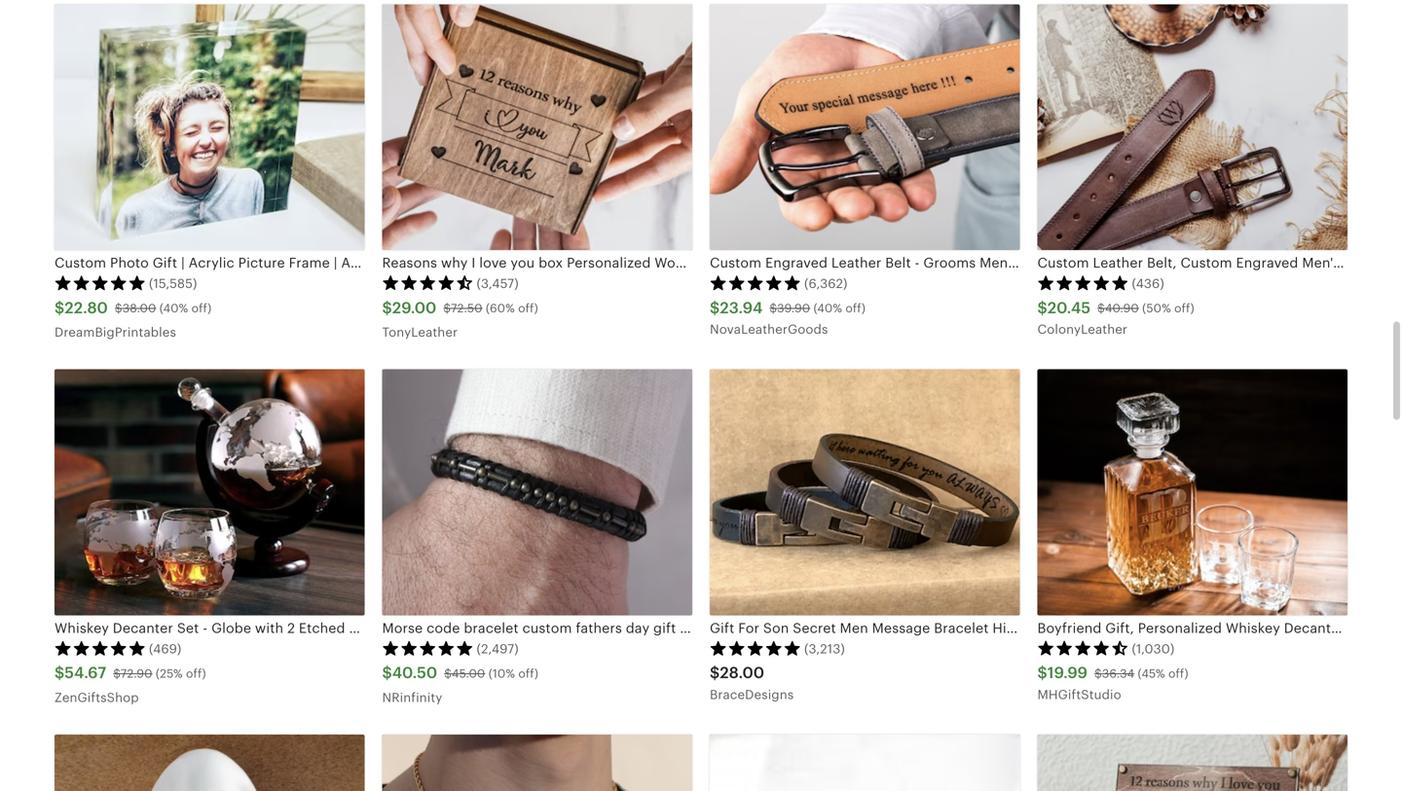 Task type: locate. For each thing, give the bounding box(es) containing it.
0 horizontal spatial (40%
[[159, 302, 188, 315]]

1 horizontal spatial (40%
[[814, 302, 842, 315]]

(436)
[[1132, 277, 1164, 291]]

4.5 out of 5 stars image up 19.99 at the right of page
[[1038, 641, 1129, 656]]

2 (40% from the left
[[814, 302, 842, 315]]

36.34
[[1102, 667, 1135, 681]]

bracedesigns
[[710, 688, 794, 702]]

23.94
[[720, 299, 763, 317]]

off) for 54.67
[[186, 667, 206, 681]]

off) inside $ 54.67 $ 72.90 (25% off)
[[186, 667, 206, 681]]

5 out of 5 stars image up 54.67
[[55, 641, 146, 656]]

gift for son secret men message bracelet hidden message personalize leather custom birthday gift for him her  boyfriend  husband anniversary image
[[710, 370, 1020, 616]]

20.45
[[1048, 299, 1091, 317]]

39.90
[[777, 302, 810, 315]]

(3,213)
[[804, 642, 845, 657]]

(40% inside $ 23.94 $ 39.90 (40% off) novaleathergoods
[[814, 302, 842, 315]]

off)
[[191, 302, 212, 315], [518, 302, 538, 315], [846, 302, 866, 315], [1175, 302, 1195, 315], [186, 667, 206, 681], [518, 667, 538, 681], [1169, 667, 1189, 681]]

$
[[55, 299, 65, 317], [382, 299, 392, 317], [710, 299, 720, 317], [1038, 299, 1048, 317], [115, 302, 122, 315], [443, 302, 451, 315], [770, 302, 777, 315], [1098, 302, 1105, 315], [55, 665, 65, 682], [382, 665, 392, 682], [710, 665, 720, 682], [1038, 665, 1048, 682], [113, 667, 121, 681], [444, 667, 452, 681], [1095, 667, 1102, 681]]

(40%
[[159, 302, 188, 315], [814, 302, 842, 315]]

4.5 out of 5 stars image
[[382, 275, 474, 291], [1038, 641, 1129, 656]]

off) inside $ 22.80 $ 38.00 (40% off)
[[191, 302, 212, 315]]

whiskey decanter set - globe with 2 etched whiskey glasses, gift for men husband boyfriend father christmas new year's barware drinkware image
[[55, 370, 365, 616]]

off) for 23.94
[[846, 302, 866, 315]]

off) down (15,585)
[[191, 302, 212, 315]]

72.50
[[451, 302, 483, 315]]

1 horizontal spatial 4.5 out of 5 stars image
[[1038, 641, 1129, 656]]

4.5 out of 5 stars image for 29.00
[[382, 275, 474, 291]]

off) down (6,362)
[[846, 302, 866, 315]]

0 horizontal spatial 4.5 out of 5 stars image
[[382, 275, 474, 291]]

personilized gift for him her valentines day valentines gi decor boyfriend couple picture frame photo men image
[[1038, 735, 1348, 792]]

1 (40% from the left
[[159, 302, 188, 315]]

(40% inside $ 22.80 $ 38.00 (40% off)
[[159, 302, 188, 315]]

$ 19.99 $ 36.34 (45% off) mhgiftstudio
[[1038, 665, 1189, 702]]

(6,362)
[[804, 277, 848, 291]]

5 out of 5 stars image
[[55, 275, 146, 291], [710, 275, 801, 291], [1038, 275, 1129, 291], [55, 641, 146, 656], [382, 641, 474, 656], [710, 641, 801, 656]]

custom engraved leather belt - grooms men gift - genuine leather - christmas gift for dad - leather accessory for man - gift for boyfriend image
[[710, 4, 1020, 250]]

(1,030)
[[1132, 642, 1175, 657]]

off) right (45% on the right bottom
[[1169, 667, 1189, 681]]

off) for 22.80
[[191, 302, 212, 315]]

(15,585)
[[149, 277, 197, 291]]

5 out of 5 stars image up the 22.80
[[55, 275, 146, 291]]

(25%
[[156, 667, 183, 681]]

5 out of 5 stars image up 20.45
[[1038, 275, 1129, 291]]

off) inside '$ 19.99 $ 36.34 (45% off) mhgiftstudio'
[[1169, 667, 1189, 681]]

(40% down (15,585)
[[159, 302, 188, 315]]

off) right (50%
[[1175, 302, 1195, 315]]

5 out of 5 stars image up 40.50
[[382, 641, 474, 656]]

$ inside $ 29.00 $ 72.50 (60% off)
[[443, 302, 451, 315]]

off) right (10%
[[518, 667, 538, 681]]

tonyleather
[[382, 325, 458, 340]]

(45%
[[1138, 667, 1165, 681]]

1 vertical spatial 4.5 out of 5 stars image
[[1038, 641, 1129, 656]]

(40% down (6,362)
[[814, 302, 842, 315]]

19.99
[[1048, 665, 1088, 682]]

0 vertical spatial 4.5 out of 5 stars image
[[382, 275, 474, 291]]

custom photo gift | acrylic picture frame | acrylic photo block | gift for him | gift for husband | personalized photo | boyfriend gifts image
[[55, 4, 365, 250]]

4.5 out of 5 stars image up 29.00
[[382, 275, 474, 291]]

40.90
[[1105, 302, 1139, 315]]

(10%
[[489, 667, 515, 681]]

dreambigprintables
[[55, 325, 176, 340]]

off) inside $ 29.00 $ 72.50 (60% off)
[[518, 302, 538, 315]]

morse code bracelet custom fathers day gift from daughter son brother personalized husband gift from wife valentines gift for boyfriend image
[[382, 370, 692, 616]]

$ 54.67 $ 72.90 (25% off)
[[55, 665, 206, 682]]

off) right (60%
[[518, 302, 538, 315]]

(3,457)
[[477, 277, 519, 291]]

$ 20.45 $ 40.90 (50% off) colonyleather
[[1038, 299, 1195, 337]]

$ inside $ 40.50 $ 45.00 (10% off)
[[444, 667, 452, 681]]

(60%
[[486, 302, 515, 315]]

off) right (25%
[[186, 667, 206, 681]]

off) inside $ 40.50 $ 45.00 (10% off)
[[518, 667, 538, 681]]

5 out of 5 stars image up '23.94'
[[710, 275, 801, 291]]

monogrammed leather sunglass strap. sunglass retainer.  personalized full grain genuine leather. strap for sunglasses. dad gift. made in usa image
[[710, 735, 1020, 792]]

5 out of 5 stars image up 28.00
[[710, 641, 801, 656]]

54.67
[[65, 665, 106, 682]]

off) inside $ 20.45 $ 40.90 (50% off) colonyleather
[[1175, 302, 1195, 315]]

(469)
[[149, 642, 182, 657]]

off) inside $ 23.94 $ 39.90 (40% off) novaleathergoods
[[846, 302, 866, 315]]

$ 23.94 $ 39.90 (40% off) novaleathergoods
[[710, 299, 866, 337]]



Task type: describe. For each thing, give the bounding box(es) containing it.
reasons why i love you box personalized wooden puzzle gift for boyfriends birthday 5th wood anniversary wife husband valentine's day gifts image
[[382, 4, 692, 250]]

off) for 40.50
[[518, 667, 538, 681]]

4.5 out of 5 stars image for 19.99
[[1038, 641, 1129, 656]]

$ inside $ 54.67 $ 72.90 (25% off)
[[113, 667, 121, 681]]

$ 40.50 $ 45.00 (10% off)
[[382, 665, 538, 682]]

$ 22.80 $ 38.00 (40% off)
[[55, 299, 212, 317]]

5 out of 5 stars image for 20.45
[[1038, 275, 1129, 291]]

$ 29.00 $ 72.50 (60% off)
[[382, 299, 538, 317]]

$ inside $ 22.80 $ 38.00 (40% off)
[[115, 302, 122, 315]]

$ 28.00 bracedesigns
[[710, 665, 794, 702]]

(40% for 23.94
[[814, 302, 842, 315]]

$ inside '$ 28.00 bracedesigns'
[[710, 665, 720, 682]]

colonyleather
[[1038, 322, 1128, 337]]

novaleathergoods
[[710, 322, 828, 337]]

18k rope chain mens gold mens necklace stainless steel 3mm chain gold chain gold twist rope chain for man boyfriend christmas gift for man image
[[382, 735, 692, 792]]

personalized ice cream custom spoon for boyfriend gift for girlfriend gift kids birthday grandpa fathers day gift christmas stocking stuffer image
[[55, 735, 365, 792]]

5 out of 5 stars image for 23.94
[[710, 275, 801, 291]]

5 out of 5 stars image for 22.80
[[55, 275, 146, 291]]

mhgiftstudio
[[1038, 688, 1122, 702]]

5 out of 5 stars image for 40.50
[[382, 641, 474, 656]]

custom leather belt, custom engraved men's belt, anniversary gift for husband, christmas gift for him, boyfriend christmas gift ideas image
[[1038, 4, 1348, 250]]

5 out of 5 stars image for 54.67
[[55, 641, 146, 656]]

off) for 20.45
[[1175, 302, 1195, 315]]

(50%
[[1142, 302, 1171, 315]]

zengiftsshop
[[55, 691, 139, 705]]

29.00
[[392, 299, 437, 317]]

boyfriend gift, personalized whiskey decanter set, personalized groomsman gift, whiskey gift for men, house warming gifts image
[[1038, 370, 1348, 616]]

28.00
[[720, 665, 765, 682]]

45.00
[[452, 667, 485, 681]]

38.00
[[122, 302, 156, 315]]

40.50
[[392, 665, 437, 682]]

22.80
[[65, 299, 108, 317]]

72.90
[[121, 667, 152, 681]]

(2,497)
[[477, 642, 519, 657]]

off) for 19.99
[[1169, 667, 1189, 681]]

(40% for 22.80
[[159, 302, 188, 315]]

nrinfinity
[[382, 691, 442, 705]]

off) for 29.00
[[518, 302, 538, 315]]



Task type: vqa. For each thing, say whether or not it's contained in the screenshot.
off) within $ 19.99 $ 36.34 (45% off) mhgiftstudio
yes



